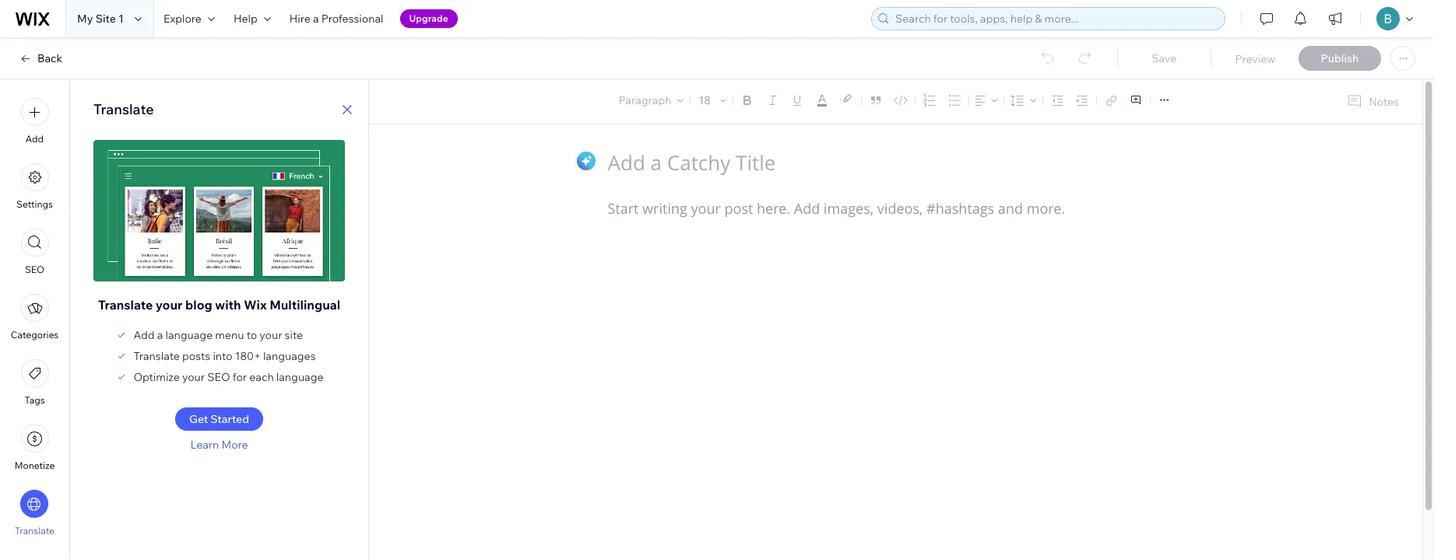 Task type: vqa. For each thing, say whether or not it's contained in the screenshot.
option
no



Task type: describe. For each thing, give the bounding box(es) containing it.
more
[[222, 438, 248, 452]]

a for language
[[157, 329, 163, 343]]

translate button
[[15, 491, 54, 537]]

my
[[77, 12, 93, 26]]

notes button
[[1341, 91, 1404, 112]]

site
[[285, 329, 303, 343]]

languages
[[263, 350, 316, 364]]

professional
[[321, 12, 384, 26]]

wix
[[244, 297, 267, 313]]

learn
[[190, 438, 219, 452]]

blog
[[185, 297, 212, 313]]

1 horizontal spatial language
[[276, 371, 324, 385]]

2 vertical spatial your
[[182, 371, 205, 385]]

180+
[[235, 350, 261, 364]]

to
[[247, 329, 257, 343]]

settings button
[[16, 164, 53, 210]]

menu
[[215, 329, 244, 343]]

1 vertical spatial your
[[260, 329, 282, 343]]

for
[[233, 371, 247, 385]]

settings
[[16, 199, 53, 210]]

each
[[249, 371, 274, 385]]

add button
[[21, 98, 49, 145]]

multilingual
[[270, 297, 340, 313]]

my site 1
[[77, 12, 124, 26]]

help button
[[224, 0, 280, 37]]

upgrade
[[409, 12, 448, 24]]

hire a professional link
[[280, 0, 393, 37]]

explore
[[163, 12, 202, 26]]

Add a Catchy Title text field
[[608, 149, 1168, 176]]

categories
[[11, 329, 59, 341]]

hire a professional
[[289, 12, 384, 26]]



Task type: locate. For each thing, give the bounding box(es) containing it.
tags button
[[21, 360, 49, 407]]

0 horizontal spatial language
[[165, 329, 213, 343]]

0 horizontal spatial seo
[[25, 264, 44, 276]]

started
[[210, 413, 249, 427]]

your right to
[[260, 329, 282, 343]]

0 horizontal spatial add
[[26, 133, 44, 145]]

paragraph button
[[616, 90, 687, 111]]

help
[[234, 12, 258, 26]]

1 vertical spatial add
[[133, 329, 155, 343]]

translate
[[93, 100, 154, 118], [98, 297, 153, 313], [133, 350, 180, 364], [15, 526, 54, 537]]

add for add
[[26, 133, 44, 145]]

get started
[[189, 413, 249, 427]]

Search for tools, apps, help & more... field
[[891, 8, 1220, 30]]

learn more button
[[190, 438, 248, 452]]

add inside add a language menu to your site translate posts into 180+ languages optimize your seo for each language
[[133, 329, 155, 343]]

into
[[213, 350, 233, 364]]

back button
[[19, 51, 62, 65]]

seo inside add a language menu to your site translate posts into 180+ languages optimize your seo for each language
[[207, 371, 230, 385]]

0 vertical spatial add
[[26, 133, 44, 145]]

language down languages
[[276, 371, 324, 385]]

notes
[[1369, 95, 1399, 109]]

language up posts
[[165, 329, 213, 343]]

translate your blog with wix multilingual
[[98, 297, 340, 313]]

0 vertical spatial seo
[[25, 264, 44, 276]]

1 horizontal spatial a
[[313, 12, 319, 26]]

add
[[26, 133, 44, 145], [133, 329, 155, 343]]

a up optimize on the left bottom of the page
[[157, 329, 163, 343]]

back
[[37, 51, 62, 65]]

language
[[165, 329, 213, 343], [276, 371, 324, 385]]

with
[[215, 297, 241, 313]]

optimize
[[133, 371, 180, 385]]

your down posts
[[182, 371, 205, 385]]

add up the settings 'button'
[[26, 133, 44, 145]]

0 vertical spatial a
[[313, 12, 319, 26]]

categories button
[[11, 294, 59, 341]]

add a language menu to your site translate posts into 180+ languages optimize your seo for each language
[[133, 329, 324, 385]]

seo button
[[21, 229, 49, 276]]

learn more
[[190, 438, 248, 452]]

menu
[[0, 89, 69, 547]]

translate inside add a language menu to your site translate posts into 180+ languages optimize your seo for each language
[[133, 350, 180, 364]]

1 vertical spatial language
[[276, 371, 324, 385]]

posts
[[182, 350, 210, 364]]

1 horizontal spatial add
[[133, 329, 155, 343]]

site
[[96, 12, 116, 26]]

a right hire
[[313, 12, 319, 26]]

1 horizontal spatial seo
[[207, 371, 230, 385]]

add up optimize on the left bottom of the page
[[133, 329, 155, 343]]

a for professional
[[313, 12, 319, 26]]

your
[[156, 297, 183, 313], [260, 329, 282, 343], [182, 371, 205, 385]]

paragraph
[[619, 93, 672, 107]]

a
[[313, 12, 319, 26], [157, 329, 163, 343]]

seo inside button
[[25, 264, 44, 276]]

seo left for on the left of the page
[[207, 371, 230, 385]]

a inside add a language menu to your site translate posts into 180+ languages optimize your seo for each language
[[157, 329, 163, 343]]

seo up categories button
[[25, 264, 44, 276]]

0 vertical spatial your
[[156, 297, 183, 313]]

add for add a language menu to your site translate posts into 180+ languages optimize your seo for each language
[[133, 329, 155, 343]]

monetize button
[[15, 425, 55, 472]]

menu containing add
[[0, 89, 69, 547]]

a inside 'link'
[[313, 12, 319, 26]]

tags
[[24, 395, 45, 407]]

1
[[118, 12, 124, 26]]

0 horizontal spatial a
[[157, 329, 163, 343]]

seo
[[25, 264, 44, 276], [207, 371, 230, 385]]

upgrade button
[[400, 9, 458, 28]]

add inside button
[[26, 133, 44, 145]]

1 vertical spatial seo
[[207, 371, 230, 385]]

your left blog on the left of the page
[[156, 297, 183, 313]]

hire
[[289, 12, 311, 26]]

0 vertical spatial language
[[165, 329, 213, 343]]

get started button
[[175, 408, 263, 431]]

monetize
[[15, 460, 55, 472]]

1 vertical spatial a
[[157, 329, 163, 343]]

get
[[189, 413, 208, 427]]



